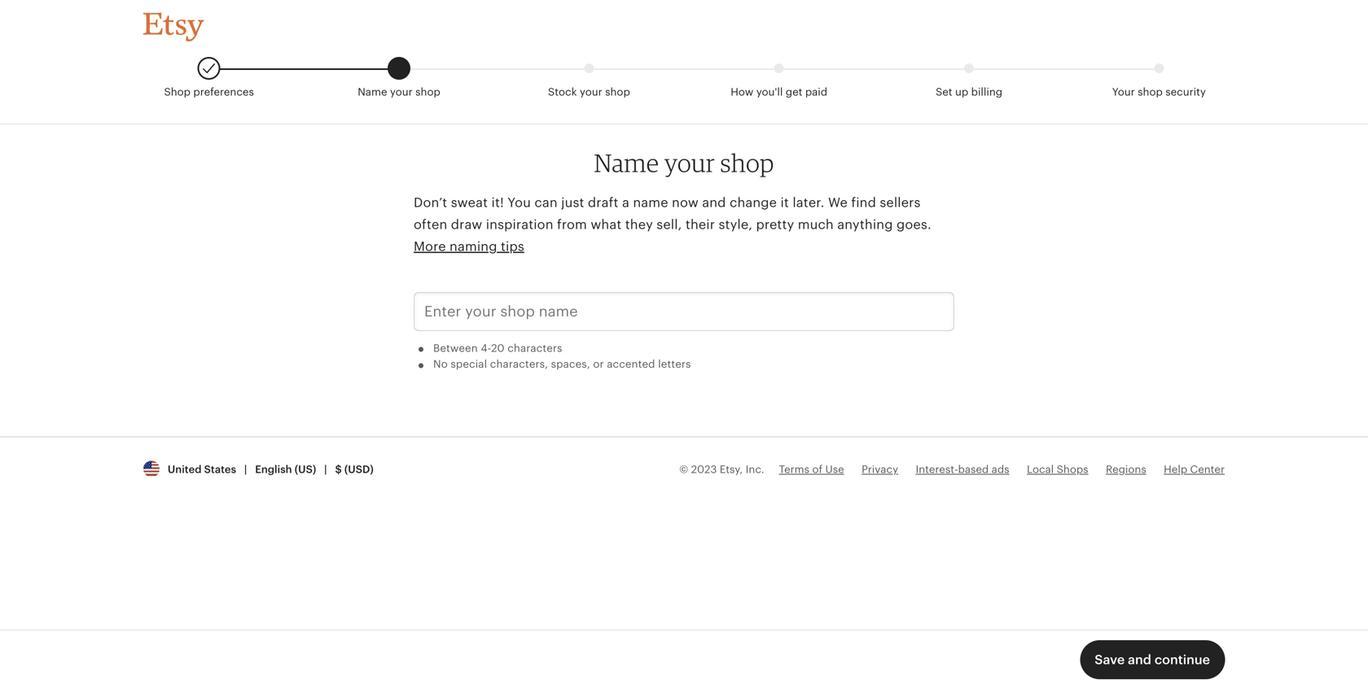 Task type: locate. For each thing, give the bounding box(es) containing it.
ads
[[992, 464, 1010, 476]]

help center
[[1164, 464, 1225, 476]]

us image
[[143, 462, 160, 478]]

local shops
[[1027, 464, 1089, 476]]

and right save
[[1128, 653, 1152, 668]]

draft
[[588, 195, 619, 210]]

characters
[[508, 342, 563, 355]]

shop preferences
[[164, 86, 254, 98]]

no
[[433, 359, 448, 371]]

use
[[826, 464, 844, 476]]

and
[[702, 195, 726, 210], [1128, 653, 1152, 668]]

continue
[[1155, 653, 1210, 668]]

2 | from the left
[[324, 464, 327, 476]]

special
[[451, 359, 487, 371]]

name your shop main content
[[0, 52, 1369, 690]]

0 horizontal spatial |
[[244, 464, 247, 476]]

set up billing
[[936, 86, 1003, 98]]

what
[[591, 217, 622, 232]]

set up billing link
[[874, 64, 1064, 100]]

security
[[1166, 86, 1206, 98]]

local shops link
[[1027, 464, 1089, 476]]

sweat
[[451, 195, 488, 210]]

and up their
[[702, 195, 726, 210]]

1 vertical spatial and
[[1128, 653, 1152, 668]]

pretty
[[756, 217, 794, 232]]

later.
[[793, 195, 825, 210]]

a
[[622, 195, 630, 210]]

|
[[244, 464, 247, 476], [324, 464, 327, 476]]

1 horizontal spatial |
[[324, 464, 327, 476]]

don't
[[414, 195, 447, 210]]

stock
[[548, 86, 577, 98]]

1 horizontal spatial and
[[1128, 653, 1152, 668]]

interest-based ads
[[916, 464, 1010, 476]]

their
[[686, 217, 715, 232]]

save
[[1095, 653, 1125, 668]]

draw
[[451, 217, 483, 232]]

name your shop link
[[304, 57, 494, 100]]

terms of use
[[779, 464, 844, 476]]

just
[[561, 195, 584, 210]]

0 horizontal spatial name your shop
[[358, 86, 441, 98]]

anything
[[838, 217, 893, 232]]

your shop security
[[1113, 86, 1206, 98]]

paid
[[805, 86, 828, 98]]

20
[[491, 342, 505, 355]]

characters,
[[490, 359, 548, 371]]

name
[[633, 195, 668, 210]]

name
[[358, 86, 387, 98], [594, 148, 659, 178]]

english
[[255, 464, 292, 476]]

shop
[[416, 86, 441, 98], [605, 86, 630, 98], [1138, 86, 1163, 98], [721, 148, 774, 178]]

privacy
[[862, 464, 899, 476]]

from
[[557, 217, 587, 232]]

name your shop
[[358, 86, 441, 98], [594, 148, 774, 178]]

| left $
[[324, 464, 327, 476]]

1 horizontal spatial name
[[594, 148, 659, 178]]

no special characters, spaces, or accented letters
[[433, 359, 691, 371]]

1 horizontal spatial your
[[580, 86, 603, 98]]

help center link
[[1164, 464, 1225, 476]]

1 vertical spatial name
[[594, 148, 659, 178]]

preferences
[[193, 86, 254, 98]]

2 horizontal spatial your
[[665, 148, 715, 178]]

interest-
[[916, 464, 958, 476]]

stock your shop
[[548, 86, 630, 98]]

united
[[168, 464, 202, 476]]

it
[[781, 195, 789, 210]]

change
[[730, 195, 777, 210]]

privacy link
[[862, 464, 899, 476]]

0 vertical spatial name your shop
[[358, 86, 441, 98]]

1 vertical spatial name your shop
[[594, 148, 774, 178]]

| right states
[[244, 464, 247, 476]]

more
[[414, 240, 446, 254]]

0 vertical spatial and
[[702, 195, 726, 210]]

0 vertical spatial name
[[358, 86, 387, 98]]

© 2023 etsy, inc.
[[679, 464, 765, 476]]

0 horizontal spatial and
[[702, 195, 726, 210]]

0 horizontal spatial name
[[358, 86, 387, 98]]

regions
[[1106, 464, 1147, 476]]



Task type: describe. For each thing, give the bounding box(es) containing it.
you'll
[[757, 86, 783, 98]]

more naming tips link
[[414, 240, 524, 254]]

and inside button
[[1128, 653, 1152, 668]]

between
[[433, 342, 478, 355]]

$
[[335, 464, 342, 476]]

and inside don't sweat it! you can just draft a name now and change it later. we find sellers often draw inspiration from what they sell, their style, pretty much anything goes. more naming tips
[[702, 195, 726, 210]]

find
[[852, 195, 876, 210]]

between 4-20 characters
[[433, 342, 563, 355]]

save and continue
[[1095, 653, 1210, 668]]

©
[[679, 464, 689, 476]]

4-
[[481, 342, 491, 355]]

naming
[[450, 240, 497, 254]]

based
[[958, 464, 989, 476]]

we
[[828, 195, 848, 210]]

sellers
[[880, 195, 921, 210]]

stock your shop link
[[494, 64, 684, 100]]

how you'll get paid link
[[684, 64, 874, 100]]

letters
[[658, 359, 691, 371]]

now
[[672, 195, 699, 210]]

terms
[[779, 464, 810, 476]]

don't sweat it! you can just draft a name now and change it later. we find sellers often draw inspiration from what they sell, their style, pretty much anything goes. more naming tips
[[414, 195, 932, 254]]

how
[[731, 86, 754, 98]]

your
[[1113, 86, 1135, 98]]

shops
[[1057, 464, 1089, 476]]

save and continue button
[[1080, 641, 1225, 680]]

1 | from the left
[[244, 464, 247, 476]]

center
[[1191, 464, 1225, 476]]

billing
[[972, 86, 1003, 98]]

1 horizontal spatial name your shop
[[594, 148, 774, 178]]

(usd)
[[344, 464, 374, 476]]

style,
[[719, 217, 753, 232]]

regions button
[[1106, 463, 1147, 477]]

how you'll get paid
[[731, 86, 828, 98]]

can
[[535, 195, 558, 210]]

inc.
[[746, 464, 765, 476]]

or
[[593, 359, 604, 371]]

interest-based ads link
[[916, 464, 1010, 476]]

terms of use link
[[779, 464, 844, 476]]

up
[[956, 86, 969, 98]]

get
[[786, 86, 803, 98]]

shop preferences link
[[114, 57, 304, 100]]

it!
[[492, 195, 504, 210]]

inspiration
[[486, 217, 554, 232]]

Enter your shop name text field
[[414, 292, 955, 331]]

local
[[1027, 464, 1054, 476]]

sell,
[[657, 217, 682, 232]]

your shop security link
[[1064, 64, 1254, 100]]

shop
[[164, 86, 191, 98]]

(us)
[[295, 464, 316, 476]]

goes.
[[897, 217, 932, 232]]

etsy,
[[720, 464, 743, 476]]

you
[[508, 195, 531, 210]]

of
[[813, 464, 823, 476]]

help
[[1164, 464, 1188, 476]]

often
[[414, 217, 448, 232]]

united states   |   english (us)   |   $ (usd)
[[162, 464, 374, 476]]

much
[[798, 217, 834, 232]]

0 horizontal spatial your
[[390, 86, 413, 98]]

tips
[[501, 240, 524, 254]]

accented
[[607, 359, 655, 371]]

set
[[936, 86, 953, 98]]

spaces,
[[551, 359, 590, 371]]

they
[[625, 217, 653, 232]]

states
[[204, 464, 236, 476]]



Task type: vqa. For each thing, say whether or not it's contained in the screenshot.
days. within the Combining traditional rustic elegance with rugged practicality our handmade leather duffle bag is a perfect travel bag for a stylish weekend or overnight getaway. The carry on travel luggage has been designed with a large main compartment and multiple pockets to allow effortless packing for 3-5 days. The Zeppelin leather bag is made of strong, sturdy full- grain leather with a rustic wax coating, reliable YKK zipper and rust free antique brass fittings. The wax not only gives the bag a beautiful rustic finish but also increases the strength and durability of the leather. The natural patina of the leather is still visible on the surface and each bag is slightly different in tone making every duffle completely unique.
no



